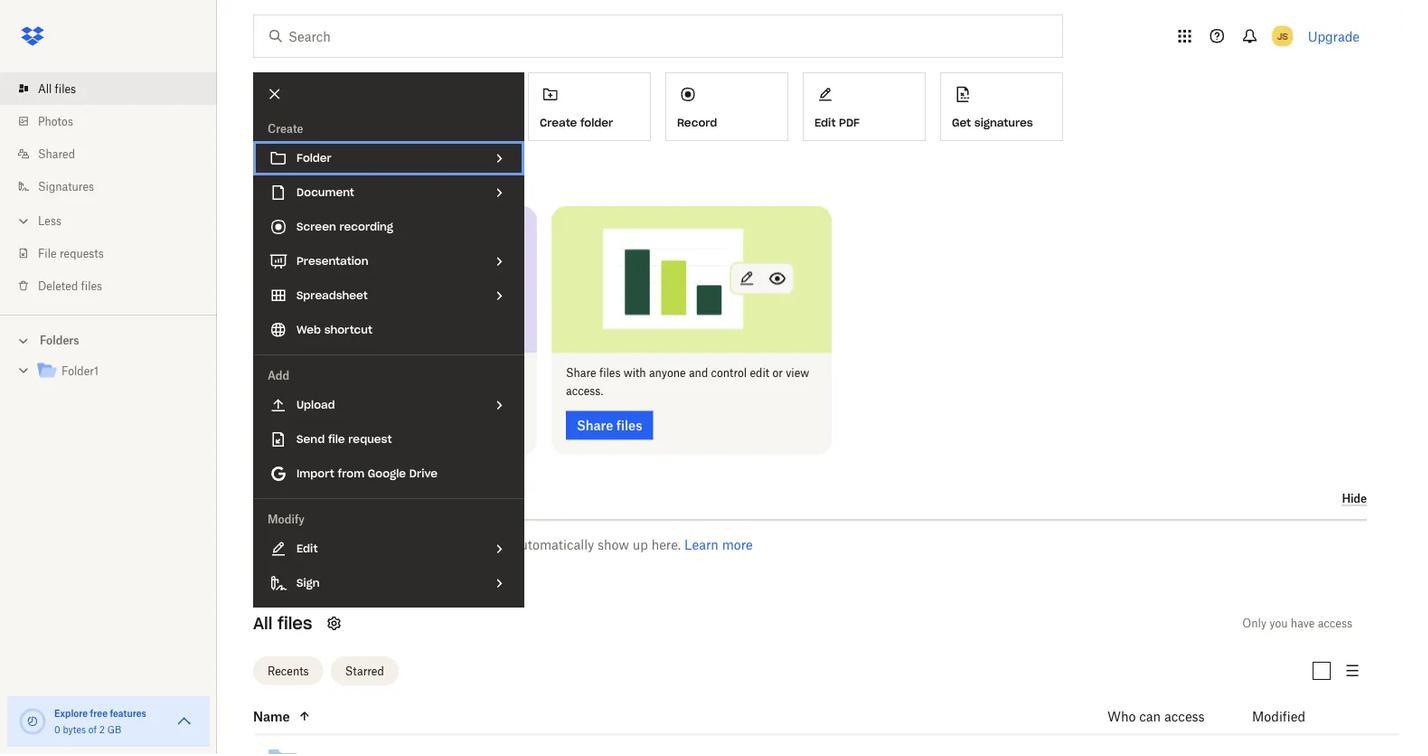 Task type: locate. For each thing, give the bounding box(es) containing it.
files down the sign
[[278, 613, 312, 634]]

screen recording menu item
[[253, 210, 525, 244]]

and left control
[[689, 366, 708, 380]]

starred button
[[331, 657, 399, 686]]

files left offline
[[423, 366, 444, 380]]

you left 'have'
[[1270, 617, 1289, 630]]

record
[[677, 116, 718, 130]]

0 horizontal spatial access
[[1165, 709, 1205, 724]]

0 horizontal spatial edit
[[297, 542, 318, 556]]

0 horizontal spatial all files
[[38, 82, 76, 95]]

create left folder on the top
[[540, 116, 577, 130]]

1 horizontal spatial edit
[[815, 116, 836, 130]]

explore free features 0 bytes of 2 gb
[[54, 708, 146, 735]]

explore
[[54, 708, 88, 719]]

all up recents
[[253, 613, 273, 634]]

edit
[[815, 116, 836, 130], [297, 542, 318, 556]]

1 vertical spatial access
[[1165, 709, 1205, 724]]

1 vertical spatial all files
[[253, 613, 312, 634]]

with left anyone
[[624, 366, 646, 380]]

from inside menu item
[[338, 467, 365, 481]]

create for create folder
[[540, 116, 577, 130]]

record button
[[666, 72, 789, 141]]

file
[[38, 246, 57, 260]]

create down close icon
[[268, 122, 304, 135]]

with up document
[[325, 166, 352, 181]]

all files inside list item
[[38, 82, 76, 95]]

close image
[[260, 79, 290, 109]]

table
[[213, 699, 1399, 754]]

0 horizontal spatial with
[[325, 166, 352, 181]]

of
[[88, 724, 97, 735]]

request
[[348, 432, 392, 446]]

menu
[[253, 72, 525, 608]]

2 and from the left
[[689, 366, 708, 380]]

work
[[379, 366, 404, 380]]

1 horizontal spatial and
[[689, 366, 708, 380]]

1 horizontal spatial all files
[[253, 613, 312, 634]]

files
[[55, 82, 76, 95], [81, 279, 102, 293], [423, 366, 444, 380], [600, 366, 621, 380], [278, 613, 312, 634]]

deleted files link
[[14, 270, 217, 302]]

with
[[325, 166, 352, 181], [624, 366, 646, 380]]

signatures
[[975, 116, 1034, 130]]

table containing name
[[213, 699, 1399, 754]]

files inside install on desktop to work on files offline and stay synced.
[[423, 366, 444, 380]]

send
[[297, 432, 325, 446]]

create inside menu
[[268, 122, 304, 135]]

on up synced.
[[306, 366, 319, 380]]

edit inside "button"
[[815, 116, 836, 130]]

list
[[0, 62, 217, 315]]

0 horizontal spatial you
[[280, 537, 301, 553]]

on
[[306, 366, 319, 380], [407, 366, 420, 380]]

files right deleted
[[81, 279, 102, 293]]

and inside share files with anyone and control edit or view access.
[[689, 366, 708, 380]]

get left started
[[253, 166, 275, 181]]

edit inside menu item
[[297, 542, 318, 556]]

automatically
[[513, 537, 595, 553]]

0 vertical spatial with
[[325, 166, 352, 181]]

name folder1, modified 11/16/2023 2:30 pm, element
[[213, 735, 1399, 754]]

who
[[1108, 709, 1137, 724]]

file requests link
[[14, 237, 217, 270]]

edit pdf button
[[803, 72, 926, 141]]

1 vertical spatial get
[[253, 166, 275, 181]]

all inside list item
[[38, 82, 52, 95]]

0 vertical spatial from
[[338, 467, 365, 481]]

folders
[[40, 334, 79, 347]]

1 on from the left
[[306, 366, 319, 380]]

you right as
[[280, 537, 301, 553]]

1 horizontal spatial on
[[407, 366, 420, 380]]

0 vertical spatial access
[[1318, 617, 1353, 630]]

get signatures
[[952, 116, 1034, 130]]

1 vertical spatial from
[[337, 488, 373, 507]]

suggested
[[386, 537, 449, 553]]

get signatures button
[[941, 72, 1064, 141]]

1 horizontal spatial create
[[540, 116, 577, 130]]

create folder
[[540, 116, 613, 130]]

learn
[[685, 537, 719, 553]]

0 vertical spatial get
[[952, 116, 972, 130]]

from down import from google drive
[[337, 488, 373, 507]]

1 and from the left
[[482, 366, 502, 380]]

shared
[[38, 147, 75, 161]]

from
[[338, 467, 365, 481], [337, 488, 373, 507]]

recording
[[340, 220, 394, 234]]

0 vertical spatial you
[[280, 537, 301, 553]]

1 horizontal spatial get
[[952, 116, 972, 130]]

0 horizontal spatial on
[[306, 366, 319, 380]]

get for get started with dropbox
[[253, 166, 275, 181]]

files right share
[[600, 366, 621, 380]]

more
[[722, 537, 753, 553]]

get inside button
[[952, 116, 972, 130]]

edit left pdf at the right top of the page
[[815, 116, 836, 130]]

access.
[[566, 384, 604, 398]]

and right offline
[[482, 366, 502, 380]]

access
[[1318, 617, 1353, 630], [1165, 709, 1205, 724]]

edit pdf
[[815, 116, 860, 130]]

with for files
[[624, 366, 646, 380]]

1 horizontal spatial you
[[1270, 617, 1289, 630]]

0 vertical spatial all
[[38, 82, 52, 95]]

file requests
[[38, 246, 104, 260]]

folder1 link
[[36, 360, 203, 384]]

1 from from the top
[[338, 467, 365, 481]]

all files up recents
[[253, 613, 312, 634]]

1 vertical spatial with
[[624, 366, 646, 380]]

1 vertical spatial you
[[1270, 617, 1289, 630]]

web shortcut
[[297, 323, 373, 337]]

0 vertical spatial edit
[[815, 116, 836, 130]]

1 horizontal spatial all
[[253, 613, 273, 634]]

from for google
[[338, 467, 365, 481]]

dropbox image
[[14, 18, 51, 54]]

upload menu item
[[253, 388, 525, 422]]

features
[[110, 708, 146, 719]]

will
[[489, 537, 510, 553]]

edit
[[750, 366, 770, 380]]

folder
[[581, 116, 613, 130]]

1 horizontal spatial with
[[624, 366, 646, 380]]

import
[[297, 467, 335, 481]]

2 from from the top
[[337, 488, 373, 507]]

files up photos
[[55, 82, 76, 95]]

all files
[[38, 82, 76, 95], [253, 613, 312, 634]]

free
[[90, 708, 108, 719]]

with inside share files with anyone and control edit or view access.
[[624, 366, 646, 380]]

install on desktop to work on files offline and stay synced.
[[271, 366, 502, 398]]

up
[[633, 537, 648, 553]]

folder1
[[62, 365, 99, 378]]

only you have access
[[1243, 617, 1353, 630]]

google
[[368, 467, 406, 481]]

share files with anyone and control edit or view access.
[[566, 366, 810, 398]]

you
[[280, 537, 301, 553], [1270, 617, 1289, 630]]

control
[[711, 366, 747, 380]]

access right 'have'
[[1318, 617, 1353, 630]]

1 vertical spatial edit
[[297, 542, 318, 556]]

learn more link
[[685, 537, 753, 553]]

create folder button
[[528, 72, 651, 141]]

0 horizontal spatial get
[[253, 166, 275, 181]]

create inside button
[[540, 116, 577, 130]]

access right can
[[1165, 709, 1205, 724]]

0 horizontal spatial create
[[268, 122, 304, 135]]

0 horizontal spatial and
[[482, 366, 502, 380]]

from up 'suggested from your activity'
[[338, 467, 365, 481]]

screen
[[297, 220, 336, 234]]

only
[[1243, 617, 1267, 630]]

recents button
[[253, 657, 323, 686]]

dropbox,
[[329, 537, 383, 553]]

1 horizontal spatial access
[[1318, 617, 1353, 630]]

get left the signatures
[[952, 116, 972, 130]]

all files up photos
[[38, 82, 76, 95]]

0 horizontal spatial all
[[38, 82, 52, 95]]

get started with dropbox
[[253, 166, 406, 181]]

edit up the sign
[[297, 542, 318, 556]]

all up photos
[[38, 82, 52, 95]]

spreadsheet menu item
[[253, 279, 525, 313]]

send file request menu item
[[253, 422, 525, 457]]

on right work
[[407, 366, 420, 380]]

activity
[[416, 488, 472, 507]]

0 vertical spatial all files
[[38, 82, 76, 95]]

get
[[952, 116, 972, 130], [253, 166, 275, 181]]

can
[[1140, 709, 1162, 724]]



Task type: describe. For each thing, give the bounding box(es) containing it.
signatures
[[38, 180, 94, 193]]

and inside install on desktop to work on files offline and stay synced.
[[482, 366, 502, 380]]

dropbox
[[355, 166, 406, 181]]

anyone
[[649, 366, 686, 380]]

recents
[[268, 664, 309, 678]]

as
[[261, 537, 276, 553]]

pdf
[[840, 116, 860, 130]]

list containing all files
[[0, 62, 217, 315]]

requests
[[60, 246, 104, 260]]

presentation menu item
[[253, 244, 525, 279]]

started
[[279, 166, 322, 181]]

show
[[598, 537, 630, 553]]

upload
[[297, 398, 335, 412]]

items
[[452, 537, 485, 553]]

from for your
[[337, 488, 373, 507]]

suggested
[[253, 488, 333, 507]]

web
[[297, 323, 321, 337]]

import from google drive
[[297, 467, 438, 481]]

who can access
[[1108, 709, 1205, 724]]

presentation
[[297, 254, 369, 268]]

modified button
[[1253, 706, 1353, 727]]

shortcut
[[324, 323, 373, 337]]

create for create
[[268, 122, 304, 135]]

synced.
[[296, 384, 335, 398]]

quota usage element
[[18, 707, 47, 736]]

name button
[[253, 706, 1064, 727]]

upgrade
[[1309, 28, 1360, 44]]

you for use
[[280, 537, 301, 553]]

files inside list item
[[55, 82, 76, 95]]

folder
[[297, 151, 332, 165]]

less image
[[14, 212, 33, 230]]

have
[[1292, 617, 1316, 630]]

menu containing folder
[[253, 72, 525, 608]]

sign menu item
[[253, 566, 525, 601]]

less
[[38, 214, 62, 227]]

suggested from your activity
[[253, 488, 472, 507]]

screen recording
[[297, 220, 394, 234]]

2
[[99, 724, 105, 735]]

send file request
[[297, 432, 392, 446]]

to
[[366, 366, 376, 380]]

view
[[786, 366, 810, 380]]

0
[[54, 724, 60, 735]]

or
[[773, 366, 783, 380]]

web shortcut menu item
[[253, 313, 525, 347]]

share
[[566, 366, 597, 380]]

shared link
[[14, 137, 217, 170]]

edit menu item
[[253, 532, 525, 566]]

as you use dropbox, suggested items will automatically show up here. learn more
[[261, 537, 753, 553]]

1 vertical spatial all
[[253, 613, 273, 634]]

spreadsheet
[[297, 289, 368, 303]]

folder menu item
[[253, 141, 525, 175]]

import from google drive menu item
[[253, 457, 525, 491]]

signatures link
[[14, 170, 217, 203]]

photos
[[38, 114, 73, 128]]

sign
[[297, 576, 320, 590]]

modified
[[1253, 709, 1306, 724]]

all files link
[[14, 72, 217, 105]]

2 on from the left
[[407, 366, 420, 380]]

gb
[[107, 724, 121, 735]]

file
[[328, 432, 345, 446]]

all files list item
[[0, 72, 217, 105]]

edit for edit
[[297, 542, 318, 556]]

your
[[378, 488, 412, 507]]

files inside share files with anyone and control edit or view access.
[[600, 366, 621, 380]]

deleted
[[38, 279, 78, 293]]

edit for edit pdf
[[815, 116, 836, 130]]

document
[[297, 185, 354, 199]]

you for have
[[1270, 617, 1289, 630]]

stay
[[271, 384, 293, 398]]

drive
[[410, 467, 438, 481]]

use
[[304, 537, 326, 553]]

install
[[271, 366, 303, 380]]

document menu item
[[253, 175, 525, 210]]

with for started
[[325, 166, 352, 181]]

folders button
[[0, 327, 217, 353]]

desktop
[[322, 366, 363, 380]]

photos link
[[14, 105, 217, 137]]

offline
[[447, 366, 479, 380]]

modify
[[268, 512, 305, 526]]

starred
[[345, 664, 384, 678]]

get for get signatures
[[952, 116, 972, 130]]

here.
[[652, 537, 681, 553]]

bytes
[[63, 724, 86, 735]]



Task type: vqa. For each thing, say whether or not it's contained in the screenshot.
automation
no



